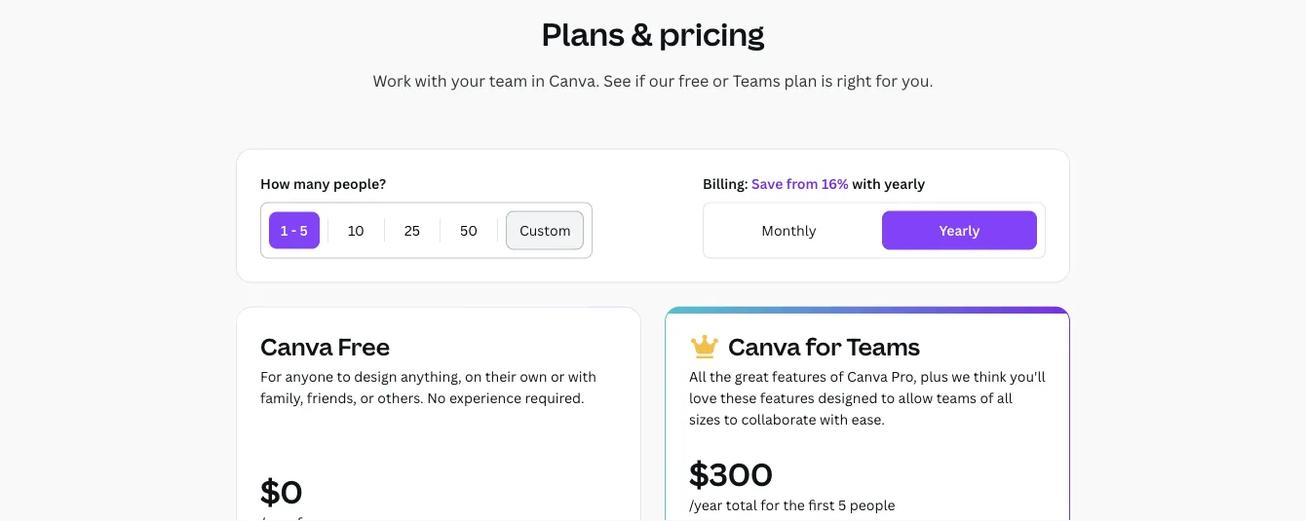 Task type: locate. For each thing, give the bounding box(es) containing it.
or
[[713, 70, 729, 91]]

&
[[631, 13, 653, 55]]

plans & pricing
[[542, 13, 765, 55]]

plans
[[542, 13, 625, 55]]

team
[[489, 70, 528, 91]]

you.
[[902, 70, 934, 91]]

if
[[635, 70, 645, 91]]

is
[[821, 70, 833, 91]]

plan
[[785, 70, 818, 91]]

free
[[679, 70, 709, 91]]

work
[[373, 70, 411, 91]]

your
[[451, 70, 486, 91]]



Task type: vqa. For each thing, say whether or not it's contained in the screenshot.
'our'
yes



Task type: describe. For each thing, give the bounding box(es) containing it.
see
[[604, 70, 632, 91]]

teams
[[733, 70, 781, 91]]

pricing
[[660, 13, 765, 55]]

right
[[837, 70, 872, 91]]

canva.
[[549, 70, 600, 91]]

our
[[649, 70, 675, 91]]

work with your team in canva. see if our free or teams plan is right for you.
[[373, 70, 934, 91]]

in
[[532, 70, 545, 91]]

for
[[876, 70, 898, 91]]

with
[[415, 70, 447, 91]]



